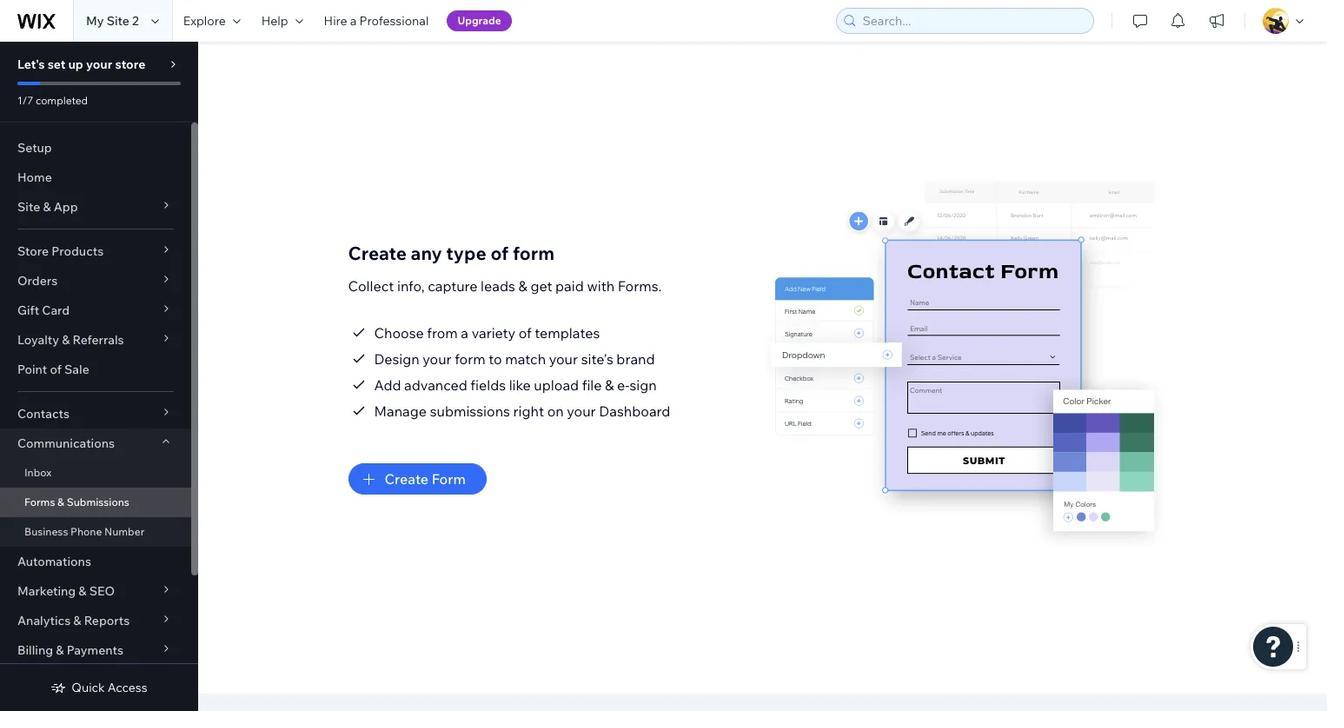 Task type: locate. For each thing, give the bounding box(es) containing it.
products
[[51, 243, 104, 259]]

0 horizontal spatial a
[[350, 13, 357, 29]]

1 horizontal spatial of
[[491, 242, 509, 264]]

analytics & reports button
[[0, 606, 191, 636]]

& right forms on the bottom of the page
[[57, 496, 64, 509]]

& right the "billing"
[[56, 643, 64, 658]]

create left form
[[385, 470, 429, 488]]

form up get
[[513, 242, 555, 264]]

site left the "2" on the left
[[107, 13, 129, 29]]

point of sale
[[17, 362, 89, 377]]

form left to
[[455, 350, 486, 368]]

& left app
[[43, 199, 51, 215]]

a
[[350, 13, 357, 29], [461, 324, 469, 342]]

create inside create form button
[[385, 470, 429, 488]]

quick access
[[72, 680, 148, 696]]

my
[[86, 13, 104, 29]]

form
[[513, 242, 555, 264], [455, 350, 486, 368]]

& left e-
[[605, 376, 614, 394]]

of inside sidebar 'element'
[[50, 362, 62, 377]]

1 vertical spatial of
[[519, 324, 532, 342]]

card
[[42, 303, 70, 318]]

gift
[[17, 303, 39, 318]]

loyalty & referrals
[[17, 332, 124, 348]]

choose
[[374, 324, 424, 342]]

1 vertical spatial create
[[385, 470, 429, 488]]

site's
[[581, 350, 614, 368]]

automations
[[17, 554, 91, 569]]

submissions
[[67, 496, 129, 509]]

business phone number
[[24, 525, 145, 538]]

gift card
[[17, 303, 70, 318]]

0 vertical spatial create
[[348, 242, 407, 264]]

& left seo
[[79, 583, 87, 599]]

& for referrals
[[62, 332, 70, 348]]

quick access button
[[51, 680, 148, 696]]

communications button
[[0, 429, 191, 458]]

choose from a variety of templates design your form to match your site's brand add advanced fields like upload file & e-sign manage submissions right on your dashboard
[[374, 324, 671, 420]]

0 vertical spatial form
[[513, 242, 555, 264]]

form inside choose from a variety of templates design your form to match your site's brand add advanced fields like upload file & e-sign manage submissions right on your dashboard
[[455, 350, 486, 368]]

templates
[[535, 324, 600, 342]]

file
[[582, 376, 602, 394]]

your right up in the left top of the page
[[86, 57, 112, 72]]

business phone number link
[[0, 517, 191, 547]]

create up collect
[[348, 242, 407, 264]]

from
[[427, 324, 458, 342]]

of
[[491, 242, 509, 264], [519, 324, 532, 342], [50, 362, 62, 377]]

0 horizontal spatial form
[[455, 350, 486, 368]]

manage
[[374, 403, 427, 420]]

0 vertical spatial site
[[107, 13, 129, 29]]

0 horizontal spatial site
[[17, 199, 40, 215]]

let's
[[17, 57, 45, 72]]

site down home
[[17, 199, 40, 215]]

your
[[86, 57, 112, 72], [423, 350, 452, 368], [549, 350, 578, 368], [567, 403, 596, 420]]

brand
[[617, 350, 655, 368]]

a right from
[[461, 324, 469, 342]]

like
[[509, 376, 531, 394]]

site
[[107, 13, 129, 29], [17, 199, 40, 215]]

your up advanced
[[423, 350, 452, 368]]

0 vertical spatial a
[[350, 13, 357, 29]]

of up leads
[[491, 242, 509, 264]]

loyalty & referrals button
[[0, 325, 191, 355]]

1 vertical spatial site
[[17, 199, 40, 215]]

type
[[446, 242, 487, 264]]

& inside dropdown button
[[56, 643, 64, 658]]

site & app button
[[0, 192, 191, 222]]

seo
[[89, 583, 115, 599]]

&
[[43, 199, 51, 215], [519, 277, 528, 295], [62, 332, 70, 348], [605, 376, 614, 394], [57, 496, 64, 509], [79, 583, 87, 599], [73, 613, 81, 629], [56, 643, 64, 658]]

inbox link
[[0, 458, 191, 488]]

of left the sale
[[50, 362, 62, 377]]

create form
[[385, 470, 466, 488]]

your down templates
[[549, 350, 578, 368]]

billing & payments button
[[0, 636, 191, 665]]

reports
[[84, 613, 130, 629]]

contacts button
[[0, 399, 191, 429]]

& for reports
[[73, 613, 81, 629]]

0 vertical spatial of
[[491, 242, 509, 264]]

leads
[[481, 277, 515, 295]]

1 horizontal spatial a
[[461, 324, 469, 342]]

& right 'loyalty'
[[62, 332, 70, 348]]

on
[[547, 403, 564, 420]]

2 horizontal spatial of
[[519, 324, 532, 342]]

2 vertical spatial of
[[50, 362, 62, 377]]

inbox
[[24, 466, 52, 479]]

Search... field
[[858, 9, 1089, 33]]

1/7
[[17, 94, 33, 107]]

setup link
[[0, 133, 191, 163]]

help button
[[251, 0, 314, 42]]

info,
[[397, 277, 425, 295]]

loyalty
[[17, 332, 59, 348]]

a right hire at the left top of the page
[[350, 13, 357, 29]]

hire a professional
[[324, 13, 429, 29]]

gift card button
[[0, 296, 191, 325]]

& left the reports
[[73, 613, 81, 629]]

of up match
[[519, 324, 532, 342]]

1 vertical spatial a
[[461, 324, 469, 342]]

& for payments
[[56, 643, 64, 658]]

1 horizontal spatial site
[[107, 13, 129, 29]]

& left get
[[519, 277, 528, 295]]

my site 2
[[86, 13, 139, 29]]

0 horizontal spatial of
[[50, 362, 62, 377]]

upgrade button
[[447, 10, 512, 31]]

your inside sidebar 'element'
[[86, 57, 112, 72]]

1 vertical spatial form
[[455, 350, 486, 368]]

get
[[531, 277, 553, 295]]

professional
[[360, 13, 429, 29]]

submissions
[[430, 403, 510, 420]]

hire
[[324, 13, 347, 29]]

store
[[115, 57, 146, 72]]

1/7 completed
[[17, 94, 88, 107]]

1 horizontal spatial form
[[513, 242, 555, 264]]



Task type: vqa. For each thing, say whether or not it's contained in the screenshot.
right
yes



Task type: describe. For each thing, give the bounding box(es) containing it.
a inside choose from a variety of templates design your form to match your site's brand add advanced fields like upload file & e-sign manage submissions right on your dashboard
[[461, 324, 469, 342]]

design
[[374, 350, 420, 368]]

let's set up your store
[[17, 57, 146, 72]]

forms
[[24, 496, 55, 509]]

marketing & seo button
[[0, 576, 191, 606]]

marketing
[[17, 583, 76, 599]]

payments
[[67, 643, 123, 658]]

marketing & seo
[[17, 583, 115, 599]]

& for seo
[[79, 583, 87, 599]]

analytics
[[17, 613, 71, 629]]

store products button
[[0, 236, 191, 266]]

store
[[17, 243, 49, 259]]

any
[[411, 242, 442, 264]]

contacts
[[17, 406, 70, 422]]

billing
[[17, 643, 53, 658]]

setup
[[17, 140, 52, 156]]

up
[[68, 57, 83, 72]]

help
[[261, 13, 288, 29]]

advanced
[[404, 376, 468, 394]]

business
[[24, 525, 68, 538]]

form
[[432, 470, 466, 488]]

& inside choose from a variety of templates design your form to match your site's brand add advanced fields like upload file & e-sign manage submissions right on your dashboard
[[605, 376, 614, 394]]

quick
[[72, 680, 105, 696]]

create any type of form
[[348, 242, 555, 264]]

variety
[[472, 324, 516, 342]]

right
[[513, 403, 544, 420]]

create for create form
[[385, 470, 429, 488]]

forms.
[[618, 277, 662, 295]]

site & app
[[17, 199, 78, 215]]

home
[[17, 170, 52, 185]]

dashboard
[[599, 403, 671, 420]]

e-
[[617, 376, 630, 394]]

set
[[48, 57, 66, 72]]

fields
[[471, 376, 506, 394]]

match
[[505, 350, 546, 368]]

forms & submissions
[[24, 496, 129, 509]]

analytics & reports
[[17, 613, 130, 629]]

to
[[489, 350, 502, 368]]

2
[[132, 13, 139, 29]]

a inside "link"
[[350, 13, 357, 29]]

create form button
[[348, 463, 487, 495]]

forms & submissions link
[[0, 488, 191, 517]]

number
[[104, 525, 145, 538]]

app
[[54, 199, 78, 215]]

orders
[[17, 273, 58, 289]]

sidebar element
[[0, 42, 198, 711]]

sale
[[64, 362, 89, 377]]

sign
[[630, 376, 657, 394]]

access
[[108, 680, 148, 696]]

paid
[[556, 277, 584, 295]]

phone
[[71, 525, 102, 538]]

of inside choose from a variety of templates design your form to match your site's brand add advanced fields like upload file & e-sign manage submissions right on your dashboard
[[519, 324, 532, 342]]

create for create any type of form
[[348, 242, 407, 264]]

orders button
[[0, 266, 191, 296]]

collect
[[348, 277, 394, 295]]

communications
[[17, 436, 115, 451]]

automations link
[[0, 547, 191, 576]]

home link
[[0, 163, 191, 192]]

point of sale link
[[0, 355, 191, 384]]

site inside popup button
[[17, 199, 40, 215]]

add
[[374, 376, 401, 394]]

store products
[[17, 243, 104, 259]]

billing & payments
[[17, 643, 123, 658]]

capture
[[428, 277, 478, 295]]

explore
[[183, 13, 226, 29]]

your right on
[[567, 403, 596, 420]]

upload
[[534, 376, 579, 394]]

& for submissions
[[57, 496, 64, 509]]

collect info, capture leads & get paid with forms.
[[348, 277, 662, 295]]

& for app
[[43, 199, 51, 215]]

referrals
[[73, 332, 124, 348]]



